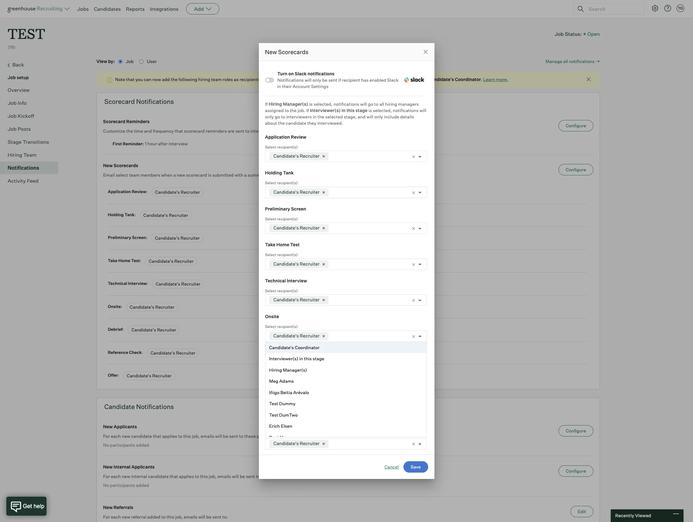 Task type: vqa. For each thing, say whether or not it's contained in the screenshot.
2nd each from the bottom
yes



Task type: describe. For each thing, give the bounding box(es) containing it.
candidates link
[[94, 6, 121, 12]]

recently viewed
[[616, 513, 652, 519]]

1 horizontal spatial interviewer(s)
[[310, 108, 341, 113]]

for each new candidate that applies to this job, emails will be sent to these participants:
[[103, 434, 284, 439]]

1 vertical spatial participants:
[[274, 474, 300, 479]]

select for take home test
[[265, 253, 277, 257]]

job for job status:
[[556, 31, 564, 37]]

the right for
[[361, 172, 368, 178]]

viewed
[[636, 513, 652, 519]]

select recipient(s) for onsite
[[265, 324, 298, 329]]

if hiring manager(s)
[[265, 101, 309, 107]]

assigned
[[265, 108, 284, 113]]

interviewers.
[[251, 128, 278, 134]]

2 vertical spatial candidate
[[148, 474, 169, 479]]

internal
[[131, 474, 147, 479]]

with
[[235, 172, 244, 178]]

0 vertical spatial manager(s)
[[343, 77, 369, 82]]

time
[[134, 128, 143, 134]]

for
[[355, 172, 360, 178]]

jobs link
[[77, 6, 89, 12]]

application review
[[265, 134, 307, 140]]

debrief for debrief
[[265, 350, 281, 355]]

the up interviewed.
[[318, 114, 325, 119]]

(19)
[[8, 44, 15, 50]]

erich
[[269, 424, 280, 429]]

email select team members when a new scorecard is submitted with a summary of submitted and outstanding scorecards for the selected stage.
[[103, 172, 400, 178]]

.
[[481, 77, 483, 82]]

recipient(s) for holding tank
[[277, 181, 298, 185]]

is for will
[[369, 108, 372, 113]]

interviewers
[[287, 114, 312, 119]]

save button
[[404, 462, 429, 473]]

by:
[[108, 59, 115, 64]]

2 vertical spatial is
[[208, 172, 212, 178]]

first reminder : 1 hour after interview
[[113, 141, 188, 146]]

summary
[[248, 172, 268, 178]]

0 horizontal spatial team
[[129, 172, 140, 178]]

each for referrals
[[111, 514, 121, 520]]

offer for offer :
[[108, 373, 118, 378]]

take for take home test :
[[108, 258, 118, 263]]

onsite for onsite :
[[108, 304, 121, 309]]

new for referral
[[103, 505, 113, 510]]

new for members
[[103, 163, 113, 168]]

hiring up meg
[[269, 367, 282, 373]]

dummy
[[280, 401, 296, 407]]

notifications up account
[[288, 77, 314, 82]]

1 horizontal spatial stage
[[356, 108, 368, 113]]

0 horizontal spatial these
[[245, 434, 256, 439]]

new for referrals
[[122, 514, 130, 520]]

manage all notifications → link
[[546, 58, 601, 64]]

preliminary for preliminary screen
[[265, 206, 291, 212]]

select for preliminary screen
[[265, 217, 277, 221]]

1 submitted from the left
[[213, 172, 234, 178]]

coordinator inside new scorecards dialog
[[295, 345, 320, 350]]

0 horizontal spatial interviewer(s)
[[269, 356, 299, 362]]

take home test
[[265, 242, 300, 247]]

when
[[161, 172, 173, 178]]

arévalo
[[294, 390, 309, 395]]

turn on slack notifications notifications will only be sent if recipient has enabled slack in their account settings
[[278, 71, 399, 89]]

0 vertical spatial interviewer(s) in this stage
[[310, 108, 368, 113]]

new right when
[[177, 172, 185, 178]]

sent inside turn on slack notifications notifications will only be sent if recipient has enabled slack in their account settings
[[329, 77, 338, 83]]

reference check
[[265, 386, 302, 391]]

interview for technical interview :
[[128, 281, 147, 286]]

save
[[411, 465, 421, 470]]

select recipient(s) for debrief
[[265, 360, 298, 365]]

2 horizontal spatial only
[[375, 114, 384, 119]]

1 horizontal spatial these
[[261, 474, 273, 479]]

if
[[339, 77, 341, 83]]

types:
[[315, 77, 328, 82]]

kickoff
[[18, 113, 34, 119]]

all inside is selected, notifications will go to all hiring managers assigned to the job. if
[[380, 101, 385, 107]]

0 horizontal spatial applies
[[162, 434, 177, 439]]

new for internal
[[103, 465, 113, 470]]

as
[[234, 77, 239, 82]]

interview for technical interview
[[287, 278, 307, 283]]

has
[[362, 77, 369, 83]]

notifications inside turn on slack notifications notifications will only be sent if recipient has enabled slack in their account settings
[[278, 77, 304, 83]]

about
[[265, 120, 277, 126]]

job setup
[[8, 75, 29, 80]]

1 vertical spatial interviewer(s) in this stage
[[269, 356, 325, 362]]

for for for each new candidate that applies to this job, emails will be sent to these participants:
[[103, 434, 110, 439]]

more.
[[497, 77, 509, 82]]

configure for email select team members when a new scorecard is submitted with a summary of submitted and outstanding scorecards for the selected stage.
[[566, 167, 587, 172]]

no participants added for candidate
[[103, 443, 149, 448]]

0 vertical spatial job,
[[192, 434, 200, 439]]

1 vertical spatial selected
[[369, 172, 387, 178]]

new for internal
[[122, 474, 130, 479]]

configure image
[[652, 4, 660, 12]]

recipient(s) for onsite
[[277, 324, 298, 329]]

beitia
[[281, 390, 293, 395]]

2 a from the left
[[245, 172, 247, 178]]

0 vertical spatial participants:
[[257, 434, 284, 439]]

include
[[384, 114, 400, 119]]

the right "about"
[[278, 120, 285, 126]]

hiring inside is selected, notifications will go to all hiring managers assigned to the job. if
[[386, 101, 398, 107]]

reminder
[[123, 141, 142, 146]]

edit
[[578, 509, 587, 514]]

view by:
[[97, 59, 116, 64]]

add button
[[186, 3, 220, 15]]

0 horizontal spatial if
[[265, 101, 268, 107]]

added for internal
[[136, 483, 149, 488]]

activity
[[8, 178, 26, 184]]

for each new referral added to this job, emails will be sent to:
[[103, 514, 228, 520]]

1 a from the left
[[174, 172, 176, 178]]

erich elsen
[[269, 424, 293, 429]]

holding for holding tank
[[265, 170, 282, 176]]

posts
[[18, 126, 31, 132]]

settings
[[311, 83, 329, 89]]

dumtwo
[[280, 412, 298, 418]]

offer for offer
[[265, 422, 276, 427]]

is for if
[[310, 101, 313, 107]]

technical interview
[[265, 278, 307, 283]]

all inside manage all notifications → link
[[564, 59, 569, 64]]

configure button for for each new internal candidate that applies to this job, emails will be sent to these participants:
[[559, 466, 594, 477]]

: inside the first reminder : 1 hour after interview
[[142, 141, 144, 146]]

0 horizontal spatial scorecards
[[114, 163, 138, 168]]

setup
[[17, 75, 29, 80]]

technical interview :
[[108, 281, 149, 286]]

1 , from the left
[[369, 77, 370, 82]]

recipient(s) for application review
[[277, 145, 298, 149]]

outstanding
[[305, 172, 330, 178]]

add
[[162, 77, 170, 82]]

stage transitions link
[[8, 138, 56, 146]]

jobs
[[77, 6, 89, 12]]

customize
[[103, 128, 125, 134]]

0 vertical spatial applicants
[[114, 424, 137, 430]]

select for onsite
[[265, 324, 277, 329]]

td
[[679, 6, 684, 10]]

selected, for will
[[373, 108, 392, 113]]

configure for for each new internal candidate that applies to this job, emails will be sent to these participants:
[[566, 469, 587, 474]]

job for job info
[[8, 100, 17, 106]]

reference for reference check :
[[108, 350, 128, 355]]

test link
[[8, 18, 45, 44]]

1 vertical spatial scorecard
[[186, 172, 207, 178]]

candidate notifications
[[105, 403, 174, 411]]

job for job posts
[[8, 126, 17, 132]]

recently
[[616, 513, 635, 519]]

→
[[596, 59, 601, 64]]

1 horizontal spatial coordinator
[[456, 77, 481, 82]]

and inside the is selected, notifications will only go to interviewers in the selected stage, and will only include details about the candidate they interviewed.
[[358, 114, 366, 119]]

details
[[401, 114, 415, 119]]

greenhouse recruiting image
[[8, 5, 65, 13]]

configure for customize the time and frequency that scorecard reminders are sent to interviewers.
[[566, 123, 587, 128]]

for for for each new internal candidate that applies to this job, emails will be sent to these participants:
[[103, 474, 110, 479]]

2 horizontal spatial job,
[[209, 474, 217, 479]]

test (19)
[[8, 24, 45, 50]]

select for debrief
[[265, 360, 277, 365]]

holding for holding tank :
[[108, 212, 124, 217]]

technical for technical interview :
[[108, 281, 127, 286]]

be inside turn on slack notifications notifications will only be sent if recipient has enabled slack in their account settings
[[323, 77, 328, 83]]

review for application review :
[[132, 189, 146, 194]]

integrations
[[150, 6, 179, 12]]

overview link
[[8, 86, 56, 94]]

job for job
[[126, 59, 135, 64]]

scorecard for scorecard reminders
[[103, 119, 125, 124]]

take home test :
[[108, 258, 142, 263]]

0 vertical spatial slack
[[295, 71, 307, 76]]

home for take home test :
[[119, 258, 130, 263]]

0 vertical spatial scorecard
[[184, 128, 205, 134]]

referral
[[131, 514, 146, 520]]

hiring team
[[8, 152, 37, 158]]

Search text field
[[588, 4, 639, 13]]

tank for holding tank
[[283, 170, 294, 176]]

1 vertical spatial new scorecards
[[103, 163, 138, 168]]

2 vertical spatial emails
[[184, 514, 198, 520]]

job info
[[8, 100, 27, 106]]

adams
[[280, 379, 294, 384]]

internal
[[114, 465, 131, 470]]

review for application review
[[291, 134, 307, 140]]

application review :
[[108, 189, 149, 194]]

2 vertical spatial job,
[[175, 514, 183, 520]]

recipient(s) for take home test
[[277, 253, 298, 257]]

candidate inside the is selected, notifications will only go to interviewers in the selected stage, and will only include details about the candidate they interviewed.
[[286, 120, 307, 126]]

added for candidate
[[136, 443, 149, 448]]

no for for each new internal candidate that applies to this job, emails will be sent to these participants:
[[103, 483, 109, 488]]

manage all notifications →
[[546, 59, 601, 64]]

following
[[179, 77, 198, 82]]

reference check :
[[108, 350, 144, 355]]

1 vertical spatial candidate
[[131, 434, 152, 439]]

hour
[[148, 141, 157, 146]]

for each new internal candidate that applies to this job, emails will be sent to these participants:
[[103, 474, 300, 479]]

new scorecards dialog
[[259, 43, 435, 479]]



Task type: locate. For each thing, give the bounding box(es) containing it.
scorecard
[[184, 128, 205, 134], [186, 172, 207, 178]]

1 horizontal spatial team
[[211, 77, 222, 82]]

new left referrals
[[103, 505, 113, 510]]

0 vertical spatial new scorecards
[[265, 48, 309, 55]]

selected
[[326, 114, 343, 119], [369, 172, 387, 178]]

select
[[265, 145, 277, 149], [265, 181, 277, 185], [265, 217, 277, 221], [265, 253, 277, 257], [265, 289, 277, 293], [265, 324, 277, 329], [265, 360, 277, 365], [265, 396, 277, 401], [265, 432, 277, 437]]

7 recipient(s) from the top
[[277, 360, 298, 365]]

participants down "new applicants"
[[110, 443, 135, 448]]

slack
[[295, 71, 307, 76], [388, 77, 399, 83]]

1 horizontal spatial debrief
[[265, 350, 281, 355]]

recipient(s) down application review at the left top
[[277, 145, 298, 149]]

screen inside new scorecards dialog
[[291, 206, 307, 212]]

0 vertical spatial if
[[265, 101, 268, 107]]

1 vertical spatial hiring
[[386, 101, 398, 107]]

1 vertical spatial manager(s)
[[283, 101, 309, 107]]

0 vertical spatial applies
[[162, 434, 177, 439]]

technical inside new scorecards dialog
[[265, 278, 286, 283]]

each for applicants
[[111, 434, 121, 439]]

participants down internal
[[110, 483, 135, 488]]

select for holding tank
[[265, 181, 277, 185]]

hiring
[[329, 77, 342, 82], [269, 101, 282, 107], [8, 152, 22, 158], [269, 367, 282, 373]]

debrief inside new scorecards dialog
[[265, 350, 281, 355]]

are
[[228, 128, 235, 134]]

note
[[115, 77, 125, 82]]

onsite inside new scorecards dialog
[[265, 314, 279, 319]]

4 select recipient(s) from the top
[[265, 253, 298, 257]]

info
[[18, 100, 27, 106]]

configure button for for each new candidate that applies to this job, emails will be sent to these participants:
[[559, 425, 594, 437]]

reminders
[[126, 119, 150, 124]]

participants for candidate
[[110, 443, 135, 448]]

scorecard up scorecard reminders
[[105, 98, 135, 106]]

feed
[[27, 178, 39, 184]]

2 candidate's from the left
[[429, 77, 455, 82]]

1 recipient(s) from the top
[[277, 145, 298, 149]]

take for take home test
[[265, 242, 276, 247]]

select for offer
[[265, 432, 277, 437]]

technical for technical interview
[[265, 278, 286, 283]]

2 submitted from the left
[[273, 172, 295, 178]]

1 vertical spatial for
[[103, 474, 110, 479]]

1 vertical spatial slack
[[388, 77, 399, 83]]

0 vertical spatial emails
[[201, 434, 214, 439]]

1 vertical spatial scorecards
[[114, 163, 138, 168]]

slack right the enabled
[[388, 77, 399, 83]]

1 horizontal spatial home
[[277, 242, 290, 247]]

0 horizontal spatial hiring
[[198, 77, 211, 82]]

notifications up types:
[[308, 71, 335, 76]]

new scorecards inside new scorecards dialog
[[265, 48, 309, 55]]

job for job setup
[[8, 75, 16, 80]]

new up the additional
[[265, 48, 277, 55]]

new referrals
[[103, 505, 133, 510]]

scorecard up customize
[[103, 119, 125, 124]]

referrals
[[114, 505, 133, 510]]

configure for for each new candidate that applies to this job, emails will be sent to these participants:
[[566, 428, 587, 434]]

0 horizontal spatial tank
[[125, 212, 135, 217]]

new for applicants
[[122, 434, 130, 439]]

1 vertical spatial go
[[275, 114, 280, 119]]

0 vertical spatial for
[[103, 434, 110, 439]]

check inside new scorecards dialog
[[288, 386, 302, 391]]

selected, inside is selected, notifications will go to all hiring managers assigned to the job. if
[[314, 101, 333, 107]]

select recipient(s) up candidate's coordinator at the left bottom of page
[[265, 324, 298, 329]]

open
[[588, 31, 601, 37]]

1 vertical spatial screen
[[132, 235, 146, 240]]

all
[[564, 59, 569, 64], [380, 101, 385, 107]]

0 vertical spatial is
[[310, 101, 313, 107]]

1 vertical spatial selected,
[[373, 108, 392, 113]]

recipient(s) for debrief
[[277, 360, 298, 365]]

reference inside new scorecards dialog
[[265, 386, 287, 391]]

only up "about"
[[265, 114, 274, 119]]

selected left stage.
[[369, 172, 387, 178]]

this
[[347, 108, 355, 113], [304, 356, 312, 362], [184, 434, 191, 439], [200, 474, 208, 479], [167, 514, 174, 520]]

home inside new scorecards dialog
[[277, 242, 290, 247]]

in up stage,
[[342, 108, 346, 113]]

2 , from the left
[[418, 77, 419, 82]]

holding inside new scorecards dialog
[[265, 170, 282, 176]]

0 vertical spatial application
[[265, 134, 290, 140]]

to inside the is selected, notifications will only go to interviewers in the selected stage, and will only include details about the candidate they interviewed.
[[281, 114, 286, 119]]

Job radio
[[118, 60, 123, 64]]

scorecards up on on the top
[[278, 48, 309, 55]]

stage up stage,
[[356, 108, 368, 113]]

1 each from the top
[[111, 434, 121, 439]]

each down "new applicants"
[[111, 434, 121, 439]]

candidate
[[286, 120, 307, 126], [131, 434, 152, 439], [148, 474, 169, 479]]

2 configure button from the top
[[559, 164, 594, 176]]

recipient(s) for offer
[[277, 432, 298, 437]]

1 horizontal spatial candidate's
[[429, 77, 455, 82]]

selected, inside the is selected, notifications will only go to interviewers in the selected stage, and will only include details about the candidate they interviewed.
[[373, 108, 392, 113]]

0 vertical spatial go
[[368, 101, 374, 107]]

will inside turn on slack notifications notifications will only be sent if recipient has enabled slack in their account settings
[[305, 77, 312, 83]]

5 select from the top
[[265, 289, 277, 293]]

a
[[174, 172, 176, 178], [245, 172, 247, 178]]

selected, for if
[[314, 101, 333, 107]]

6 select from the top
[[265, 324, 277, 329]]

in inside the is selected, notifications will only go to interviewers in the selected stage, and will only include details about the candidate they interviewed.
[[313, 114, 317, 119]]

3 select from the top
[[265, 217, 277, 221]]

screen for preliminary screen
[[291, 206, 307, 212]]

interview
[[169, 141, 188, 146]]

application inside new scorecards dialog
[[265, 134, 290, 140]]

1 configure from the top
[[566, 123, 587, 128]]

2 recipient(s) from the top
[[277, 181, 298, 185]]

0 horizontal spatial only
[[265, 114, 274, 119]]

job.
[[298, 108, 306, 113]]

review inside new scorecards dialog
[[291, 134, 307, 140]]

0 horizontal spatial ,
[[369, 77, 370, 82]]

go down has
[[368, 101, 374, 107]]

candidate's coordinator
[[269, 345, 320, 350]]

in down candidate's coordinator at the left bottom of page
[[300, 356, 303, 362]]

7 select recipient(s) from the top
[[265, 360, 298, 365]]

1 vertical spatial home
[[119, 258, 130, 263]]

0 horizontal spatial job,
[[175, 514, 183, 520]]

add
[[194, 6, 204, 12]]

0 horizontal spatial selected
[[326, 114, 343, 119]]

1 horizontal spatial emails
[[201, 434, 214, 439]]

hiring right types:
[[329, 77, 342, 82]]

recipient(s) for preliminary screen
[[277, 217, 298, 221]]

0 vertical spatial all
[[564, 59, 569, 64]]

0 vertical spatial reference
[[108, 350, 128, 355]]

2 select from the top
[[265, 181, 277, 185]]

all up include
[[380, 101, 385, 107]]

back link
[[8, 61, 56, 69]]

1 vertical spatial reference
[[265, 386, 287, 391]]

submitted
[[213, 172, 234, 178], [273, 172, 295, 178]]

onsite for onsite
[[265, 314, 279, 319]]

0 horizontal spatial is
[[208, 172, 212, 178]]

0 vertical spatial selected,
[[314, 101, 333, 107]]

to:
[[223, 514, 228, 520]]

debrief for debrief :
[[108, 327, 123, 332]]

interviewed.
[[318, 120, 343, 126]]

hiring up include
[[386, 101, 398, 107]]

participants for internal
[[110, 483, 135, 488]]

0 vertical spatial hiring
[[198, 77, 211, 82]]

, up managers
[[418, 77, 419, 82]]

0 horizontal spatial slack
[[295, 71, 307, 76]]

screen for preliminary screen :
[[132, 235, 146, 240]]

no participants added
[[103, 443, 149, 448], [103, 483, 149, 488]]

team left roles
[[211, 77, 222, 82]]

1 vertical spatial job,
[[209, 474, 217, 479]]

0 horizontal spatial new scorecards
[[103, 163, 138, 168]]

the right add
[[171, 77, 178, 82]]

select recipient(s) for reference check
[[265, 396, 298, 401]]

interviewer(s) in this stage
[[310, 108, 368, 113], [269, 356, 325, 362]]

stage down candidate's coordinator at the left bottom of page
[[313, 356, 325, 362]]

1 vertical spatial holding
[[108, 212, 124, 217]]

offer inside new scorecards dialog
[[265, 422, 276, 427]]

tank right of
[[283, 170, 294, 176]]

0 vertical spatial no participants added
[[103, 443, 149, 448]]

job left posts at the top of the page
[[8, 126, 17, 132]]

configure button for customize the time and frequency that scorecard reminders are sent to interviewers.
[[559, 120, 594, 132]]

notifications for manage all notifications →
[[570, 59, 595, 64]]

is left with
[[208, 172, 212, 178]]

only up settings
[[313, 77, 322, 83]]

application down select
[[108, 189, 131, 194]]

0 vertical spatial preliminary
[[265, 206, 291, 212]]

1 vertical spatial if
[[307, 108, 309, 113]]

recipient(s) for reference check
[[277, 396, 298, 401]]

0 horizontal spatial go
[[275, 114, 280, 119]]

selected, up include
[[373, 108, 392, 113]]

manager(s) right if
[[343, 77, 369, 82]]

transitions
[[23, 139, 49, 145]]

0 vertical spatial added
[[136, 443, 149, 448]]

select for reference check
[[265, 396, 277, 401]]

reference down meg
[[265, 386, 287, 391]]

2 select recipient(s) from the top
[[265, 181, 298, 185]]

select down interviewers.
[[265, 145, 277, 149]]

1 horizontal spatial interview
[[287, 278, 307, 283]]

3 configure button from the top
[[559, 425, 594, 437]]

job for job kickoff
[[8, 113, 17, 119]]

candidate down interviewers
[[286, 120, 307, 126]]

4 select from the top
[[265, 253, 277, 257]]

each down new referrals
[[111, 514, 121, 520]]

1 no participants added from the top
[[103, 443, 149, 448]]

0 vertical spatial stage
[[356, 108, 368, 113]]

take inside new scorecards dialog
[[265, 242, 276, 247]]

9 select recipient(s) from the top
[[265, 432, 298, 437]]

2 for from the top
[[103, 474, 110, 479]]

scorecards inside dialog
[[278, 48, 309, 55]]

job kickoff
[[8, 113, 34, 119]]

onsite :
[[108, 304, 123, 309]]

2 vertical spatial manager(s)
[[283, 367, 307, 373]]

new left internal
[[103, 465, 113, 470]]

applies
[[162, 434, 177, 439], [179, 474, 194, 479]]

after
[[158, 141, 168, 146]]

candidate
[[105, 403, 135, 411]]

:
[[142, 141, 144, 146], [146, 189, 148, 194], [135, 212, 136, 217], [146, 235, 148, 240], [140, 258, 141, 263], [147, 281, 148, 286], [121, 304, 122, 309], [123, 327, 124, 332], [142, 350, 143, 355], [118, 373, 119, 378]]

select recipient(s) down application review at the left top
[[265, 145, 298, 149]]

2 horizontal spatial emails
[[218, 474, 231, 479]]

no participants added down internal
[[103, 483, 149, 488]]

team
[[211, 77, 222, 82], [129, 172, 140, 178]]

job right 'job' option
[[126, 59, 135, 64]]

0 horizontal spatial interview
[[128, 281, 147, 286]]

notifications for is selected, notifications will go to all hiring managers assigned to the job. if
[[334, 101, 360, 107]]

iñigo
[[269, 390, 280, 395]]

new inside dialog
[[265, 48, 277, 55]]

user
[[147, 59, 157, 64]]

3 select recipient(s) from the top
[[265, 217, 298, 221]]

recipient(s) down elsen
[[277, 432, 298, 437]]

select down erich
[[265, 432, 277, 437]]

4 recipient(s) from the top
[[277, 253, 298, 257]]

hiring down stage
[[8, 152, 22, 158]]

notifications inside is selected, notifications will go to all hiring managers assigned to the job. if
[[334, 101, 360, 107]]

1 select from the top
[[265, 145, 277, 149]]

4 configure button from the top
[[559, 466, 594, 477]]

if up assigned on the top of page
[[265, 101, 268, 107]]

3 configure from the top
[[566, 428, 587, 434]]

8 select recipient(s) from the top
[[265, 396, 298, 401]]

3 each from the top
[[111, 514, 121, 520]]

slack right on on the top
[[295, 71, 307, 76]]

7 select from the top
[[265, 360, 277, 365]]

1 horizontal spatial offer
[[265, 422, 276, 427]]

luan
[[282, 435, 293, 440]]

1 vertical spatial these
[[261, 474, 273, 479]]

new for candidate
[[103, 424, 113, 430]]

select recipient(s) down take home test
[[265, 253, 298, 257]]

2 vertical spatial added
[[147, 514, 161, 520]]

added down internal
[[136, 483, 149, 488]]

notifications left →
[[570, 59, 595, 64]]

job left 'kickoff'
[[8, 113, 17, 119]]

preliminary for preliminary screen :
[[108, 235, 131, 240]]

in up the they
[[313, 114, 317, 119]]

interviewer(s) in this stage down candidate's coordinator at the left bottom of page
[[269, 356, 325, 362]]

select for application review
[[265, 145, 277, 149]]

candidate's
[[274, 153, 299, 159], [274, 189, 299, 195], [155, 190, 180, 195], [143, 213, 168, 218], [274, 225, 299, 231], [155, 235, 180, 241], [149, 258, 174, 264], [274, 261, 299, 267], [156, 281, 181, 287], [274, 297, 299, 303], [130, 304, 155, 310], [132, 327, 156, 333], [274, 333, 299, 339], [269, 345, 294, 350], [151, 350, 175, 356], [274, 369, 299, 375], [127, 373, 152, 379], [274, 405, 299, 411], [274, 441, 299, 447]]

integrations link
[[150, 6, 179, 12]]

0 vertical spatial onsite
[[108, 304, 121, 309]]

select up candidate's coordinator at the left bottom of page
[[265, 324, 277, 329]]

no for for each new candidate that applies to this job, emails will be sent to these participants:
[[103, 443, 109, 448]]

job left setup
[[8, 75, 16, 80]]

0 horizontal spatial stage
[[313, 356, 325, 362]]

0 horizontal spatial take
[[108, 258, 118, 263]]

notifications up the is selected, notifications will only go to interviewers in the selected stage, and will only include details about the candidate they interviewed. at the top
[[334, 101, 360, 107]]

go down assigned on the top of page
[[275, 114, 280, 119]]

4 configure from the top
[[566, 469, 587, 474]]

the inside is selected, notifications will go to all hiring managers assigned to the job. if
[[290, 108, 297, 113]]

for down new referrals
[[103, 514, 110, 520]]

5 select recipient(s) from the top
[[265, 289, 298, 293]]

3 recipient(s) from the top
[[277, 217, 298, 221]]

1 select recipient(s) from the top
[[265, 145, 298, 149]]

2 each from the top
[[111, 474, 121, 479]]

job
[[556, 31, 564, 37], [126, 59, 135, 64], [8, 75, 16, 80], [8, 100, 17, 106], [8, 113, 17, 119], [8, 126, 17, 132]]

0 horizontal spatial onsite
[[108, 304, 121, 309]]

recipient(s) down technical interview
[[277, 289, 298, 293]]

email
[[103, 172, 115, 178]]

selected up interviewed.
[[326, 114, 343, 119]]

elsen
[[281, 424, 293, 429]]

configure button for email select team members when a new scorecard is submitted with a summary of submitted and outstanding scorecards for the selected stage.
[[559, 164, 594, 176]]

application
[[265, 134, 290, 140], [108, 189, 131, 194]]

select recipient(s) for application review
[[265, 145, 298, 149]]

interviewer(s) in this stage up stage,
[[310, 108, 368, 113]]

notifications for is selected, notifications will only go to interviewers in the selected stage, and will only include details about the candidate they interviewed.
[[393, 108, 419, 113]]

note that you can now add the following hiring team roles as recipients to additional notifications types: hiring manager(s) , candidate's recruiter , and candidate's coordinator . learn more.
[[115, 77, 509, 82]]

each for internal
[[111, 474, 121, 479]]

debrief up hiring manager(s)
[[265, 350, 281, 355]]

new up email
[[103, 163, 113, 168]]

recipient(s) down "beitia"
[[277, 396, 298, 401]]

to
[[262, 77, 266, 82], [375, 101, 379, 107], [285, 108, 289, 113], [281, 114, 286, 119], [246, 128, 250, 134], [178, 434, 183, 439], [239, 434, 244, 439], [195, 474, 199, 479], [256, 474, 260, 479], [162, 514, 166, 520]]

select recipient(s) for take home test
[[265, 253, 298, 257]]

members
[[141, 172, 160, 178]]

candidate's recruiter
[[274, 153, 320, 159], [274, 189, 320, 195], [155, 190, 200, 195], [143, 213, 188, 218], [274, 225, 320, 231], [155, 235, 200, 241], [149, 258, 194, 264], [274, 261, 320, 267], [156, 281, 201, 287], [274, 297, 320, 303], [130, 304, 175, 310], [132, 327, 176, 333], [274, 333, 320, 339], [151, 350, 196, 356], [274, 369, 320, 375], [127, 373, 172, 379], [274, 405, 320, 411], [274, 441, 320, 447]]

selected, down settings
[[314, 101, 333, 107]]

2 no from the top
[[103, 483, 109, 488]]

3 for from the top
[[103, 514, 110, 520]]

notifications inside turn on slack notifications notifications will only be sent if recipient has enabled slack in their account settings
[[308, 71, 335, 76]]

1 vertical spatial debrief
[[265, 350, 281, 355]]

participants:
[[257, 434, 284, 439], [274, 474, 300, 479]]

1 for from the top
[[103, 434, 110, 439]]

tank for holding tank :
[[125, 212, 135, 217]]

1 vertical spatial applies
[[179, 474, 194, 479]]

0 vertical spatial check
[[129, 350, 142, 355]]

9 select from the top
[[265, 432, 277, 437]]

1 horizontal spatial hiring
[[386, 101, 398, 107]]

test dummy
[[269, 401, 296, 407]]

that
[[126, 77, 135, 82], [175, 128, 183, 134], [153, 434, 161, 439], [170, 474, 178, 479]]

go inside the is selected, notifications will only go to interviewers in the selected stage, and will only include details about the candidate they interviewed.
[[275, 114, 280, 119]]

1 horizontal spatial selected
[[369, 172, 387, 178]]

roles
[[223, 77, 233, 82]]

1 vertical spatial coordinator
[[295, 345, 320, 350]]

1 configure button from the top
[[559, 120, 594, 132]]

and
[[420, 77, 428, 82], [358, 114, 366, 119], [144, 128, 152, 134], [296, 172, 304, 178]]

check for reference check
[[288, 386, 302, 391]]

2 participants from the top
[[110, 483, 135, 488]]

1 participants from the top
[[110, 443, 135, 448]]

for for for each new referral added to this job, emails will be sent to:
[[103, 514, 110, 520]]

they
[[308, 120, 317, 126]]

1 vertical spatial applicants
[[131, 465, 155, 470]]

recipient(s) down 'holding tank'
[[277, 181, 298, 185]]

applicants up internal
[[131, 465, 155, 470]]

is inside is selected, notifications will go to all hiring managers assigned to the job. if
[[310, 101, 313, 107]]

view
[[97, 59, 107, 64]]

reference for reference check
[[265, 386, 287, 391]]

preliminary inside new scorecards dialog
[[265, 206, 291, 212]]

edit button
[[571, 506, 594, 518]]

is down has
[[369, 108, 372, 113]]

select up meg
[[265, 360, 277, 365]]

1 horizontal spatial technical
[[265, 278, 286, 283]]

managers
[[399, 101, 419, 107]]

User radio
[[140, 60, 144, 64]]

in
[[278, 83, 281, 89], [342, 108, 346, 113], [313, 114, 317, 119], [300, 356, 303, 362]]

manage
[[546, 59, 563, 64]]

select recipient(s) for holding tank
[[265, 181, 298, 185]]

application for application review :
[[108, 189, 131, 194]]

5 recipient(s) from the top
[[277, 289, 298, 293]]

1 horizontal spatial go
[[368, 101, 374, 107]]

job kickoff link
[[8, 112, 56, 120]]

is up interviewers
[[310, 101, 313, 107]]

in inside turn on slack notifications notifications will only be sent if recipient has enabled slack in their account settings
[[278, 83, 281, 89]]

only inside turn on slack notifications notifications will only be sent if recipient has enabled slack in their account settings
[[313, 77, 322, 83]]

scorecard for scorecard notifications
[[105, 98, 135, 106]]

6 select recipient(s) from the top
[[265, 324, 298, 329]]

0 vertical spatial screen
[[291, 206, 307, 212]]

select recipient(s) for offer
[[265, 432, 298, 437]]

6 recipient(s) from the top
[[277, 324, 298, 329]]

1 horizontal spatial tank
[[283, 170, 294, 176]]

1 vertical spatial no participants added
[[103, 483, 149, 488]]

new scorecards up select
[[103, 163, 138, 168]]

1 vertical spatial check
[[288, 386, 302, 391]]

recipient(s) up candidate's coordinator at the left bottom of page
[[277, 324, 298, 329]]

new down "new applicants"
[[122, 434, 130, 439]]

select recipient(s) for preliminary screen
[[265, 217, 298, 221]]

2 configure from the top
[[566, 167, 587, 172]]

submitted left with
[[213, 172, 234, 178]]

hiring up assigned on the top of page
[[269, 101, 282, 107]]

selected inside the is selected, notifications will only go to interviewers in the selected stage, and will only include details about the candidate they interviewed.
[[326, 114, 343, 119]]

0 horizontal spatial application
[[108, 189, 131, 194]]

1 vertical spatial interviewer(s)
[[269, 356, 299, 362]]

1 vertical spatial onsite
[[265, 314, 279, 319]]

job status:
[[556, 31, 583, 37]]

if right job.
[[307, 108, 309, 113]]

for down "new applicants"
[[103, 434, 110, 439]]

1 horizontal spatial if
[[307, 108, 309, 113]]

0 horizontal spatial technical
[[108, 281, 127, 286]]

select recipient(s) down 'holding tank'
[[265, 181, 298, 185]]

0 vertical spatial these
[[245, 434, 256, 439]]

notifications link
[[8, 164, 56, 172]]

select recipient(s) down technical interview
[[265, 289, 298, 293]]

recruiter
[[398, 77, 418, 82], [300, 153, 320, 159], [300, 189, 320, 195], [181, 190, 200, 195], [169, 213, 188, 218], [300, 225, 320, 231], [181, 235, 200, 241], [175, 258, 194, 264], [300, 261, 320, 267], [181, 281, 201, 287], [300, 297, 320, 303], [156, 304, 175, 310], [157, 327, 176, 333], [300, 333, 320, 339], [176, 350, 196, 356], [300, 369, 320, 375], [153, 373, 172, 379], [300, 405, 320, 411], [300, 441, 320, 447]]

selected,
[[314, 101, 333, 107], [373, 108, 392, 113]]

1
[[145, 141, 147, 146]]

new down new internal applicants
[[122, 474, 130, 479]]

go inside is selected, notifications will go to all hiring managers assigned to the job. if
[[368, 101, 374, 107]]

home for take home test
[[277, 242, 290, 247]]

2 vertical spatial each
[[111, 514, 121, 520]]

9 recipient(s) from the top
[[277, 432, 298, 437]]

, left the enabled
[[369, 77, 370, 82]]

1 vertical spatial review
[[132, 189, 146, 194]]

1 vertical spatial added
[[136, 483, 149, 488]]

learn
[[484, 77, 496, 82]]

job left info
[[8, 100, 17, 106]]

reference down debrief :
[[108, 350, 128, 355]]

select for technical interview
[[265, 289, 277, 293]]

1 horizontal spatial reference
[[265, 386, 287, 391]]

1 vertical spatial stage
[[313, 356, 325, 362]]

preliminary screen
[[265, 206, 307, 212]]

scorecard up interview
[[184, 128, 205, 134]]

1 candidate's from the left
[[371, 77, 397, 82]]

0 horizontal spatial candidate's
[[371, 77, 397, 82]]

select recipient(s) up hiring manager(s)
[[265, 360, 298, 365]]

if
[[265, 101, 268, 107], [307, 108, 309, 113]]

0 vertical spatial offer
[[108, 373, 118, 378]]

the left time
[[126, 128, 133, 134]]

recipient(s) up hiring manager(s)
[[277, 360, 298, 365]]

8 select from the top
[[265, 396, 277, 401]]

1 horizontal spatial screen
[[291, 206, 307, 212]]

notifications inside the is selected, notifications will only go to interviewers in the selected stage, and will only include details about the candidate they interviewed.
[[393, 108, 419, 113]]

recipient(s) down take home test
[[277, 253, 298, 257]]

1 horizontal spatial submitted
[[273, 172, 295, 178]]

will inside is selected, notifications will go to all hiring managers assigned to the job. if
[[361, 101, 367, 107]]

debrief down onsite :
[[108, 327, 123, 332]]

tank inside new scorecards dialog
[[283, 170, 294, 176]]

offer up david
[[265, 422, 276, 427]]

interviewer(s) up interviewed.
[[310, 108, 341, 113]]

application down interviewers.
[[265, 134, 290, 140]]

review down interviewers
[[291, 134, 307, 140]]

interview inside new scorecards dialog
[[287, 278, 307, 283]]

0 vertical spatial no
[[103, 443, 109, 448]]

8 recipient(s) from the top
[[277, 396, 298, 401]]

job left 'status:'
[[556, 31, 564, 37]]

the left job.
[[290, 108, 297, 113]]

check for reference check :
[[129, 350, 142, 355]]

application for application review
[[265, 134, 290, 140]]

1 horizontal spatial check
[[288, 386, 302, 391]]

1 horizontal spatial a
[[245, 172, 247, 178]]

each down internal
[[111, 474, 121, 479]]

1 vertical spatial no
[[103, 483, 109, 488]]

recipient(s) for technical interview
[[277, 289, 298, 293]]

if inside is selected, notifications will go to all hiring managers assigned to the job. if
[[307, 108, 309, 113]]

is inside the is selected, notifications will only go to interviewers in the selected stage, and will only include details about the candidate they interviewed.
[[369, 108, 372, 113]]

0 horizontal spatial review
[[132, 189, 146, 194]]

you
[[136, 77, 143, 82]]

select recipient(s) for technical interview
[[265, 289, 298, 293]]

debrief :
[[108, 327, 125, 332]]

no participants added for internal
[[103, 483, 149, 488]]

1 no from the top
[[103, 443, 109, 448]]

holding
[[265, 170, 282, 176], [108, 212, 124, 217]]

2 no participants added from the top
[[103, 483, 149, 488]]

applicants down the candidate
[[114, 424, 137, 430]]

enabled
[[370, 77, 387, 83]]

additional
[[267, 77, 287, 82]]

select recipient(s) down preliminary screen
[[265, 217, 298, 221]]

scorecards
[[331, 172, 354, 178]]

0 vertical spatial coordinator
[[456, 77, 481, 82]]

job posts link
[[8, 125, 56, 133]]



